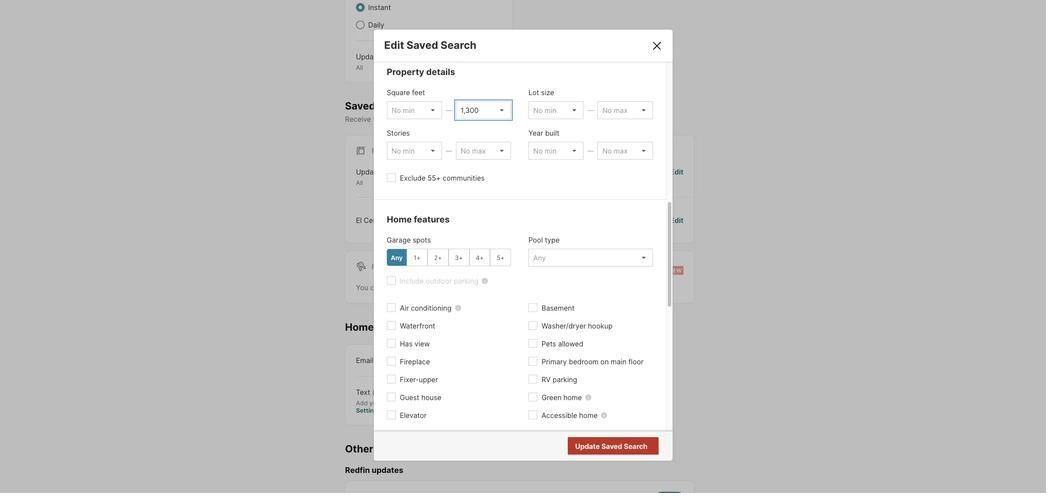 Task type: describe. For each thing, give the bounding box(es) containing it.
pool type
[[529, 236, 560, 245]]

for
[[516, 284, 525, 292]]

lot
[[529, 88, 540, 97]]

cerrito
[[364, 216, 387, 225]]

Instant radio
[[356, 3, 365, 12]]

square feet
[[387, 88, 425, 97]]

number
[[404, 400, 426, 407]]

green
[[542, 394, 562, 403]]

edit inside dialog
[[384, 39, 404, 52]]

property details
[[387, 67, 455, 77]]

saved searches receive timely notifications based on your preferred search filters.
[[345, 100, 564, 124]]

account settings link
[[356, 400, 460, 415]]

exclude 55+ communities
[[400, 174, 485, 183]]

include outdoor parking
[[400, 277, 479, 286]]

rv parking
[[542, 376, 578, 385]]

2 edit button from the top
[[671, 215, 684, 226]]

update inside button
[[576, 443, 600, 452]]

redfin
[[345, 467, 370, 476]]

— for square feet
[[446, 107, 452, 114]]

home for green home
[[564, 394, 582, 403]]

garage
[[387, 236, 411, 245]]

in
[[428, 400, 433, 407]]

test
[[389, 216, 403, 225]]

spots
[[413, 236, 431, 245]]

rv
[[542, 376, 551, 385]]

main
[[611, 358, 627, 367]]

instant
[[368, 3, 391, 12]]

email
[[356, 356, 374, 365]]

while
[[463, 284, 480, 292]]

outdoor
[[426, 277, 452, 286]]

on inside the edit saved search dialog
[[601, 358, 609, 367]]

edit saved search element
[[384, 39, 641, 52]]

add your phone number in
[[356, 400, 435, 407]]

timely
[[373, 115, 393, 124]]

for for for rent
[[372, 263, 386, 271]]

search for edit saved search
[[441, 39, 477, 52]]

property
[[387, 67, 425, 77]]

preferred
[[487, 115, 518, 124]]

— for year built
[[588, 147, 594, 155]]

view
[[415, 340, 430, 349]]

search for update saved search
[[624, 443, 648, 452]]

1+
[[414, 254, 421, 262]]

account settings
[[356, 400, 460, 415]]

other
[[345, 443, 374, 456]]

1 vertical spatial update
[[356, 168, 381, 177]]

searches inside the saved searches receive timely notifications based on your preferred search filters.
[[378, 100, 424, 112]]

for for for sale
[[372, 147, 386, 156]]

1 horizontal spatial parking
[[553, 376, 578, 385]]

accessible
[[542, 412, 578, 421]]

Daily radio
[[356, 21, 365, 29]]

pets allowed
[[542, 340, 584, 349]]

2 types from the top
[[383, 168, 401, 177]]

text (sms)
[[356, 388, 393, 397]]

account
[[435, 400, 460, 407]]

add
[[356, 400, 368, 407]]

fireplace
[[400, 358, 430, 367]]

exclude
[[400, 174, 426, 183]]

1 horizontal spatial searches
[[430, 284, 461, 292]]

allowed
[[559, 340, 584, 349]]

tours
[[376, 322, 403, 334]]

1 update types all from the top
[[356, 52, 401, 71]]

air conditioning
[[400, 304, 452, 313]]

2+ radio
[[428, 249, 449, 267]]

year
[[529, 129, 544, 138]]

built
[[546, 129, 560, 138]]

edit saved search
[[384, 39, 477, 52]]

el cerrito test 1
[[356, 216, 408, 225]]

5+
[[497, 254, 505, 262]]

your inside the saved searches receive timely notifications based on your preferred search filters.
[[470, 115, 485, 124]]

home tours
[[345, 322, 403, 334]]

no results
[[613, 443, 647, 452]]

on inside the saved searches receive timely notifications based on your preferred search filters.
[[460, 115, 468, 124]]

55+
[[428, 174, 441, 183]]

pool
[[529, 236, 543, 245]]

1+ radio
[[407, 249, 428, 267]]

settings
[[356, 407, 381, 415]]

redfin updates
[[345, 467, 404, 476]]

garage spots
[[387, 236, 431, 245]]

include
[[400, 277, 424, 286]]

1 edit button from the top
[[671, 167, 684, 187]]

home for accessible home
[[580, 412, 598, 421]]

no
[[613, 443, 622, 452]]

emails
[[376, 443, 408, 456]]

— for lot size
[[588, 107, 594, 114]]

you can create saved searches while searching for
[[356, 284, 527, 292]]

house
[[422, 394, 442, 403]]

update saved search button
[[568, 438, 659, 456]]

updates
[[372, 467, 404, 476]]

4+
[[476, 254, 484, 262]]



Task type: locate. For each thing, give the bounding box(es) containing it.
pets
[[542, 340, 557, 349]]

all
[[356, 64, 363, 71], [356, 179, 363, 187]]

0 vertical spatial parking
[[454, 277, 479, 286]]

1 vertical spatial on
[[601, 358, 609, 367]]

2 vertical spatial update
[[576, 443, 600, 452]]

sale
[[388, 147, 405, 156]]

home up accessible home
[[564, 394, 582, 403]]

edit button
[[671, 167, 684, 187], [671, 215, 684, 226]]

for sale
[[372, 147, 405, 156]]

el
[[356, 216, 362, 225]]

basement
[[542, 304, 575, 313]]

update types all down for sale
[[356, 168, 401, 187]]

other emails
[[345, 443, 408, 456]]

1 horizontal spatial home
[[387, 215, 412, 225]]

3+ radio
[[449, 249, 470, 267]]

edit
[[384, 39, 404, 52], [671, 168, 684, 177], [671, 216, 684, 225]]

no results button
[[602, 439, 658, 456]]

for rent
[[372, 263, 406, 271]]

home features
[[387, 215, 450, 225]]

0 vertical spatial for
[[372, 147, 386, 156]]

1 horizontal spatial on
[[601, 358, 609, 367]]

2 all from the top
[[356, 179, 363, 187]]

home for home features
[[387, 215, 412, 225]]

your up settings
[[370, 400, 382, 407]]

elevator
[[400, 412, 427, 421]]

searching
[[482, 284, 514, 292]]

1 vertical spatial all
[[356, 179, 363, 187]]

1 vertical spatial edit button
[[671, 215, 684, 226]]

0 horizontal spatial home
[[345, 322, 374, 334]]

1 vertical spatial home
[[345, 322, 374, 334]]

1 vertical spatial searches
[[430, 284, 461, 292]]

option group inside the edit saved search dialog
[[387, 249, 511, 267]]

0 vertical spatial update
[[356, 52, 381, 61]]

upper
[[419, 376, 438, 385]]

saved inside "update saved search" button
[[602, 443, 623, 452]]

conditioning
[[411, 304, 452, 313]]

parking up the green home
[[553, 376, 578, 385]]

option group containing any
[[387, 249, 511, 267]]

1 all from the top
[[356, 64, 363, 71]]

floor
[[629, 358, 644, 367]]

home right the accessible
[[580, 412, 598, 421]]

3+
[[455, 254, 463, 262]]

searches up conditioning
[[430, 284, 461, 292]]

primary bedroom on main floor
[[542, 358, 644, 367]]

on right based
[[460, 115, 468, 124]]

types up the "property"
[[383, 52, 401, 61]]

size
[[542, 88, 555, 97]]

square
[[387, 88, 410, 97]]

waterfront
[[400, 322, 436, 331]]

1 horizontal spatial your
[[470, 115, 485, 124]]

for left rent
[[372, 263, 386, 271]]

update left the no
[[576, 443, 600, 452]]

— for stories
[[446, 147, 452, 155]]

update down for sale
[[356, 168, 381, 177]]

home up garage
[[387, 215, 412, 225]]

can
[[371, 284, 383, 292]]

1 types from the top
[[383, 52, 401, 61]]

has view
[[400, 340, 430, 349]]

1 vertical spatial your
[[370, 400, 382, 407]]

based
[[438, 115, 458, 124]]

create
[[384, 284, 405, 292]]

5+ radio
[[491, 249, 511, 267]]

types down for sale
[[383, 168, 401, 177]]

receive
[[345, 115, 371, 124]]

update saved search
[[576, 443, 648, 452]]

details
[[427, 67, 455, 77]]

saved
[[407, 39, 439, 52], [345, 100, 376, 112], [407, 284, 428, 292], [602, 443, 623, 452]]

notifications
[[395, 115, 436, 124]]

home left "tours" at the bottom left of the page
[[345, 322, 374, 334]]

edit saved search dialog
[[374, 30, 673, 492]]

search up details
[[441, 39, 477, 52]]

parking
[[454, 277, 479, 286], [553, 376, 578, 385]]

guest house
[[400, 394, 442, 403]]

washer/dryer
[[542, 322, 586, 331]]

0 horizontal spatial searches
[[378, 100, 424, 112]]

type
[[545, 236, 560, 245]]

search inside "update saved search" button
[[624, 443, 648, 452]]

year built
[[529, 129, 560, 138]]

primary
[[542, 358, 567, 367]]

1 vertical spatial types
[[383, 168, 401, 177]]

filters.
[[544, 115, 564, 124]]

2+
[[434, 254, 442, 262]]

0 vertical spatial home
[[564, 394, 582, 403]]

home inside the edit saved search dialog
[[387, 215, 412, 225]]

green home
[[542, 394, 582, 403]]

types
[[383, 52, 401, 61], [383, 168, 401, 177]]

1 vertical spatial parking
[[553, 376, 578, 385]]

search
[[441, 39, 477, 52], [624, 443, 648, 452]]

home
[[564, 394, 582, 403], [580, 412, 598, 421]]

all down daily radio
[[356, 64, 363, 71]]

home
[[387, 215, 412, 225], [345, 322, 374, 334]]

guest
[[400, 394, 420, 403]]

daily
[[368, 21, 385, 29]]

0 horizontal spatial your
[[370, 400, 382, 407]]

2 vertical spatial edit
[[671, 216, 684, 225]]

0 horizontal spatial parking
[[454, 277, 479, 286]]

list box
[[387, 101, 442, 119], [456, 101, 511, 119], [529, 101, 584, 119], [598, 101, 653, 119], [387, 142, 442, 160], [456, 142, 511, 160], [529, 142, 584, 160], [598, 142, 653, 160], [529, 249, 653, 267]]

searches down square
[[378, 100, 424, 112]]

1 for from the top
[[372, 147, 386, 156]]

—
[[446, 107, 452, 114], [588, 107, 594, 114], [446, 147, 452, 155], [588, 147, 594, 155]]

1 vertical spatial home
[[580, 412, 598, 421]]

fixer-
[[400, 376, 419, 385]]

accessible home
[[542, 412, 598, 421]]

update
[[356, 52, 381, 61], [356, 168, 381, 177], [576, 443, 600, 452]]

communities
[[443, 174, 485, 183]]

you
[[356, 284, 369, 292]]

0 vertical spatial search
[[441, 39, 477, 52]]

0 vertical spatial on
[[460, 115, 468, 124]]

update types all up square
[[356, 52, 401, 71]]

results
[[624, 443, 647, 452]]

1
[[405, 216, 408, 225]]

option group
[[387, 249, 511, 267]]

on left the main
[[601, 358, 609, 367]]

0 vertical spatial searches
[[378, 100, 424, 112]]

1 vertical spatial search
[[624, 443, 648, 452]]

0 vertical spatial home
[[387, 215, 412, 225]]

(sms)
[[372, 388, 393, 397]]

0 vertical spatial update types all
[[356, 52, 401, 71]]

rent
[[388, 263, 406, 271]]

search
[[520, 115, 542, 124]]

0 vertical spatial types
[[383, 52, 401, 61]]

hookup
[[588, 322, 613, 331]]

lot size
[[529, 88, 555, 97]]

parking down 3+ option
[[454, 277, 479, 286]]

1 vertical spatial for
[[372, 263, 386, 271]]

0 vertical spatial edit button
[[671, 167, 684, 187]]

phone
[[384, 400, 402, 407]]

bedroom
[[569, 358, 599, 367]]

stories
[[387, 129, 410, 138]]

your left preferred
[[470, 115, 485, 124]]

2 update types all from the top
[[356, 168, 401, 187]]

0 horizontal spatial on
[[460, 115, 468, 124]]

0 horizontal spatial search
[[441, 39, 477, 52]]

update types all
[[356, 52, 401, 71], [356, 168, 401, 187]]

for
[[372, 147, 386, 156], [372, 263, 386, 271]]

0 vertical spatial edit
[[384, 39, 404, 52]]

1 horizontal spatial search
[[624, 443, 648, 452]]

your
[[470, 115, 485, 124], [370, 400, 382, 407]]

1 vertical spatial update types all
[[356, 168, 401, 187]]

Any radio
[[387, 249, 407, 267]]

2 for from the top
[[372, 263, 386, 271]]

1 vertical spatial edit
[[671, 168, 684, 177]]

update down daily radio
[[356, 52, 381, 61]]

feet
[[412, 88, 425, 97]]

search right the no
[[624, 443, 648, 452]]

saved inside the saved searches receive timely notifications based on your preferred search filters.
[[345, 100, 376, 112]]

air
[[400, 304, 409, 313]]

4+ radio
[[470, 249, 491, 267]]

all up el
[[356, 179, 363, 187]]

0 vertical spatial your
[[470, 115, 485, 124]]

home for home tours
[[345, 322, 374, 334]]

for left sale
[[372, 147, 386, 156]]

0 vertical spatial all
[[356, 64, 363, 71]]

any
[[391, 254, 403, 262]]



Task type: vqa. For each thing, say whether or not it's contained in the screenshot.
Has
yes



